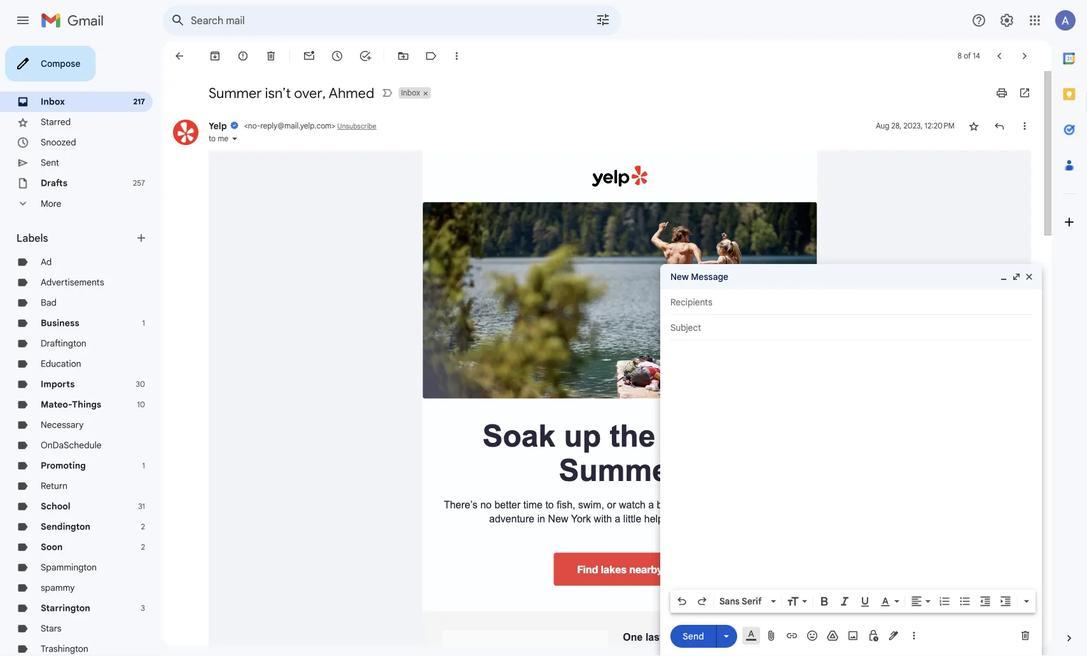 Task type: vqa. For each thing, say whether or not it's contained in the screenshot.


Task type: locate. For each thing, give the bounding box(es) containing it.
a right with
[[615, 514, 621, 525]]

257
[[133, 179, 145, 188]]

in
[[538, 514, 546, 525]]

mateo-things
[[41, 399, 101, 410]]

necessary link
[[41, 420, 84, 431]]

14
[[974, 51, 981, 61]]

yelp cell
[[209, 120, 338, 131]]

reviews.
[[714, 514, 751, 525]]

of right 8
[[965, 51, 972, 61]]

or
[[608, 500, 617, 511], [677, 500, 686, 511]]

sans serif
[[720, 596, 762, 607]]

over,
[[294, 84, 326, 102]]

1 horizontal spatial or
[[677, 500, 686, 511]]

0 horizontal spatial a
[[615, 514, 621, 525]]

summer isn't over, ahmed
[[209, 84, 375, 102]]

0 vertical spatial to
[[209, 134, 216, 144]]

unsubscribe link
[[338, 122, 377, 131]]

minimize image
[[999, 272, 1010, 282]]

new up recipients
[[671, 271, 689, 282]]

Message Body text field
[[671, 347, 1033, 586]]

2
[[141, 522, 145, 532], [141, 543, 145, 552]]

help
[[645, 514, 664, 525]]

drafts
[[41, 178, 68, 189]]

mateo-things link
[[41, 399, 101, 410]]

1 horizontal spatial to
[[546, 500, 554, 511]]

yelp
[[209, 120, 227, 131]]

more button
[[0, 194, 153, 214]]

formatting options toolbar
[[671, 590, 1036, 613]]

1 horizontal spatial of
[[965, 51, 972, 61]]

gmail image
[[41, 8, 110, 33]]

add to tasks image
[[359, 50, 372, 62]]

inbox inside labels navigation
[[41, 96, 65, 107]]

italic ‪(⌘i)‬ image
[[839, 595, 852, 608]]

serif
[[742, 596, 762, 607]]

insert emoji ‪(⌘⇧2)‬ image
[[807, 630, 819, 642]]

ondaschedule
[[41, 440, 102, 451]]

Subject field
[[671, 321, 1033, 334]]

ondaschedule link
[[41, 440, 102, 451]]

labels heading
[[17, 232, 135, 244]]

more formatting options image
[[1021, 595, 1034, 608]]

Search mail text field
[[191, 14, 560, 27]]

1 vertical spatial new
[[548, 514, 569, 525]]

1 1 from the top
[[142, 319, 145, 328]]

to left me
[[209, 134, 216, 144]]

older image
[[1019, 50, 1032, 62]]

new message dialog
[[661, 264, 1043, 656]]

new down fish, on the bottom right
[[548, 514, 569, 525]]

0 vertical spatial 1
[[142, 319, 145, 328]]

there's
[[444, 500, 478, 511]]

aug 28, 2023, 12:20 pm
[[877, 121, 956, 131]]

0 vertical spatial summer
[[209, 84, 262, 102]]

ahmed
[[329, 84, 375, 102]]

more
[[41, 198, 61, 209]]

little
[[624, 514, 642, 525]]

inbox link
[[41, 96, 65, 107]]

new inside there's no better time to fish, swim, or watch a bird or two. make every day an adventure in new york with a little help from local reviews.
[[548, 514, 569, 525]]

school
[[41, 501, 70, 512]]

2 2 from the top
[[141, 543, 145, 552]]

draftington link
[[41, 338, 86, 349]]

reply@mail.yelp.com
[[260, 121, 332, 131]]

more send options image
[[721, 630, 733, 643]]

toggle confidential mode image
[[868, 630, 880, 642]]

0 horizontal spatial or
[[608, 500, 617, 511]]

more options image
[[911, 630, 919, 642]]

pop out image
[[1012, 272, 1022, 282]]

summer down the
[[559, 454, 681, 488]]

a
[[649, 500, 655, 511], [615, 514, 621, 525]]

to left fish, on the bottom right
[[546, 500, 554, 511]]

inbox inside button
[[401, 88, 420, 98]]

1 vertical spatial summer
[[559, 454, 681, 488]]

nearby
[[630, 564, 663, 576]]

sendington
[[41, 521, 90, 533]]

tab list
[[1052, 41, 1088, 610]]

summer up the 'verified sender' icon
[[209, 84, 262, 102]]

spammy link
[[41, 582, 75, 594]]

local
[[690, 514, 711, 525]]

settings image
[[1000, 13, 1015, 28]]

discard draft ‪(⌘⇧d)‬ image
[[1020, 630, 1033, 642]]

2 1 from the top
[[142, 461, 145, 471]]

0 vertical spatial new
[[671, 271, 689, 282]]

new
[[671, 271, 689, 282], [548, 514, 569, 525]]

isn't
[[265, 84, 291, 102]]

new message
[[671, 271, 729, 282]]

an
[[785, 500, 797, 511]]

search mail image
[[167, 9, 190, 32]]

1 vertical spatial 1
[[142, 461, 145, 471]]

indent more ‪(⌘])‬ image
[[1000, 595, 1013, 608]]

return link
[[41, 481, 68, 492]]

0 vertical spatial a
[[649, 500, 655, 511]]

inbox
[[401, 88, 420, 98], [41, 96, 65, 107]]

1 or from the left
[[608, 500, 617, 511]]

0 horizontal spatial new
[[548, 514, 569, 525]]

or up from
[[677, 500, 686, 511]]

1 up the "31"
[[142, 461, 145, 471]]

bold ‪(⌘b)‬ image
[[819, 595, 831, 608]]

watch
[[619, 500, 646, 511]]

the
[[610, 419, 656, 453]]

aug 28, 2023, 12:20 pm cell
[[877, 120, 956, 132]]

None search field
[[163, 5, 621, 36]]

business
[[41, 318, 79, 329]]

1 2 from the top
[[141, 522, 145, 532]]

insert photo image
[[847, 630, 860, 642]]

compose
[[41, 58, 81, 69]]

yelp inc. image
[[173, 120, 199, 145]]

inbox for inbox button
[[401, 88, 420, 98]]

or up with
[[608, 500, 617, 511]]

1 vertical spatial to
[[546, 500, 554, 511]]

0 horizontal spatial inbox
[[41, 96, 65, 107]]

<
[[244, 121, 248, 131]]

1 horizontal spatial new
[[671, 271, 689, 282]]

of right the rest
[[729, 419, 758, 453]]

promoting
[[41, 460, 86, 471]]

delete image
[[265, 50, 278, 62]]

summer
[[209, 84, 262, 102], [559, 454, 681, 488]]

bird
[[657, 500, 674, 511]]

me
[[218, 134, 229, 144]]

10
[[137, 400, 145, 410]]

imports
[[41, 379, 75, 390]]

insert files using drive image
[[827, 630, 840, 642]]

1 horizontal spatial inbox
[[401, 88, 420, 98]]

2023,
[[904, 121, 923, 131]]

trashington link
[[41, 644, 88, 655]]

lakes
[[601, 564, 627, 576]]

1 horizontal spatial summer
[[559, 454, 681, 488]]

inbox up starred link
[[41, 96, 65, 107]]

advertisements link
[[41, 277, 104, 288]]

1 up "30" on the bottom left
[[142, 319, 145, 328]]

1 vertical spatial 2
[[141, 543, 145, 552]]

inbox down move to image
[[401, 88, 420, 98]]

send button
[[671, 625, 717, 648]]

soak up the rest of summer
[[483, 419, 758, 488]]

education link
[[41, 358, 81, 370]]

every
[[738, 500, 763, 511]]

1
[[142, 319, 145, 328], [142, 461, 145, 471]]

0 vertical spatial 2
[[141, 522, 145, 532]]

0 horizontal spatial of
[[729, 419, 758, 453]]

compose button
[[5, 46, 96, 81]]

2 for sendington
[[141, 522, 145, 532]]

spammy
[[41, 582, 75, 594]]

1 vertical spatial of
[[729, 419, 758, 453]]

promoting link
[[41, 460, 86, 471]]

find lakes nearby
[[578, 564, 663, 576]]

31
[[138, 502, 145, 512]]

inbox button
[[399, 87, 422, 99]]

new inside dialog
[[671, 271, 689, 282]]

a left bird
[[649, 500, 655, 511]]

217
[[133, 97, 145, 107]]



Task type: describe. For each thing, give the bounding box(es) containing it.
starrington
[[41, 603, 90, 614]]

labels image
[[425, 50, 438, 62]]

no
[[481, 500, 492, 511]]

ad
[[41, 257, 52, 268]]

education
[[41, 358, 81, 370]]

no-
[[248, 121, 261, 131]]

starrington link
[[41, 603, 90, 614]]

advanced search options image
[[591, 7, 616, 32]]

necessary
[[41, 420, 84, 431]]

picnic
[[666, 632, 696, 643]]

labels
[[17, 232, 48, 244]]

rest
[[664, 419, 721, 453]]

insert link ‪(⌘k)‬ image
[[786, 630, 799, 642]]

better
[[495, 500, 521, 511]]

school link
[[41, 501, 70, 512]]

0 vertical spatial of
[[965, 51, 972, 61]]

from
[[667, 514, 687, 525]]

archive image
[[209, 50, 222, 62]]

yelp logo image
[[593, 166, 648, 187]]

swim,
[[579, 500, 605, 511]]

advertisements
[[41, 277, 104, 288]]

redo ‪(⌘y)‬ image
[[696, 595, 709, 608]]

0 horizontal spatial summer
[[209, 84, 262, 102]]

bulleted list ‪(⌘⇧8)‬ image
[[959, 595, 972, 608]]

main menu image
[[15, 13, 31, 28]]

2 for soon
[[141, 543, 145, 552]]

indent less ‪(⌘[)‬ image
[[980, 595, 992, 608]]

lakes image
[[423, 202, 818, 399]]

one last picnic
[[623, 632, 696, 643]]

12:20 pm
[[925, 121, 956, 131]]

Not starred checkbox
[[968, 120, 981, 132]]

york
[[571, 514, 592, 525]]

make
[[711, 500, 735, 511]]

8 of 14
[[958, 51, 981, 61]]

sent link
[[41, 157, 59, 168]]

verified sender image
[[230, 121, 239, 130]]

underline ‪(⌘u)‬ image
[[859, 596, 872, 609]]

day
[[766, 500, 782, 511]]

unsubscribe
[[338, 122, 377, 131]]

show details image
[[231, 135, 239, 143]]

spammington
[[41, 562, 97, 573]]

ad link
[[41, 257, 52, 268]]

summer inside 'soak up the rest of summer'
[[559, 454, 681, 488]]

with
[[594, 514, 612, 525]]

to me
[[209, 134, 229, 144]]

0 horizontal spatial to
[[209, 134, 216, 144]]

1 for promoting
[[142, 461, 145, 471]]

soon link
[[41, 542, 63, 553]]

things
[[72, 399, 101, 410]]

adventure
[[490, 514, 535, 525]]

not starred image
[[968, 120, 981, 132]]

8
[[958, 51, 963, 61]]

business link
[[41, 318, 79, 329]]

starred link
[[41, 116, 71, 128]]

snoozed
[[41, 137, 76, 148]]

bad
[[41, 297, 57, 308]]

up
[[564, 419, 602, 453]]

imports link
[[41, 379, 75, 390]]

fish,
[[557, 500, 576, 511]]

1 for business
[[142, 319, 145, 328]]

return
[[41, 481, 68, 492]]

labels navigation
[[0, 41, 163, 656]]

inbox for inbox link
[[41, 96, 65, 107]]

support image
[[972, 13, 987, 28]]

more image
[[451, 50, 463, 62]]

recipients
[[671, 297, 713, 308]]

back to inbox image
[[173, 50, 186, 62]]

bad link
[[41, 297, 57, 308]]

3
[[141, 604, 145, 613]]

newer image
[[994, 50, 1006, 62]]

find lakes nearby link
[[554, 553, 687, 586]]

close image
[[1025, 272, 1035, 282]]

two.
[[689, 500, 708, 511]]

message
[[692, 271, 729, 282]]

starred
[[41, 116, 71, 128]]

1 vertical spatial a
[[615, 514, 621, 525]]

to inside there's no better time to fish, swim, or watch a bird or two. make every day an adventure in new york with a little help from local reviews.
[[546, 500, 554, 511]]

1 horizontal spatial a
[[649, 500, 655, 511]]

find
[[578, 564, 599, 576]]

30
[[136, 380, 145, 389]]

move to image
[[397, 50, 410, 62]]

of inside 'soak up the rest of summer'
[[729, 419, 758, 453]]

attach files image
[[766, 630, 779, 642]]

time
[[524, 500, 543, 511]]

< no-reply@mail.yelp.com >
[[244, 121, 336, 131]]

there's no better time to fish, swim, or watch a bird or two. make every day an adventure in new york with a little help from local reviews.
[[444, 500, 797, 525]]

snoozed link
[[41, 137, 76, 148]]

insert signature image
[[888, 630, 901, 642]]

send
[[683, 631, 705, 642]]

draftington
[[41, 338, 86, 349]]

snooze image
[[331, 50, 344, 62]]

undo ‪(⌘z)‬ image
[[676, 595, 689, 608]]

numbered list ‪(⌘⇧7)‬ image
[[939, 595, 952, 608]]

spammington link
[[41, 562, 97, 573]]

sans
[[720, 596, 740, 607]]

aug
[[877, 121, 890, 131]]

parks image
[[443, 631, 608, 656]]

sendington link
[[41, 521, 90, 533]]

report spam image
[[237, 50, 250, 62]]

mateo-
[[41, 399, 72, 410]]

2 or from the left
[[677, 500, 686, 511]]

trashington
[[41, 644, 88, 655]]

last
[[646, 632, 664, 643]]

>
[[332, 121, 336, 131]]

sans serif option
[[717, 595, 769, 608]]

stars
[[41, 623, 61, 634]]

28,
[[892, 121, 902, 131]]



